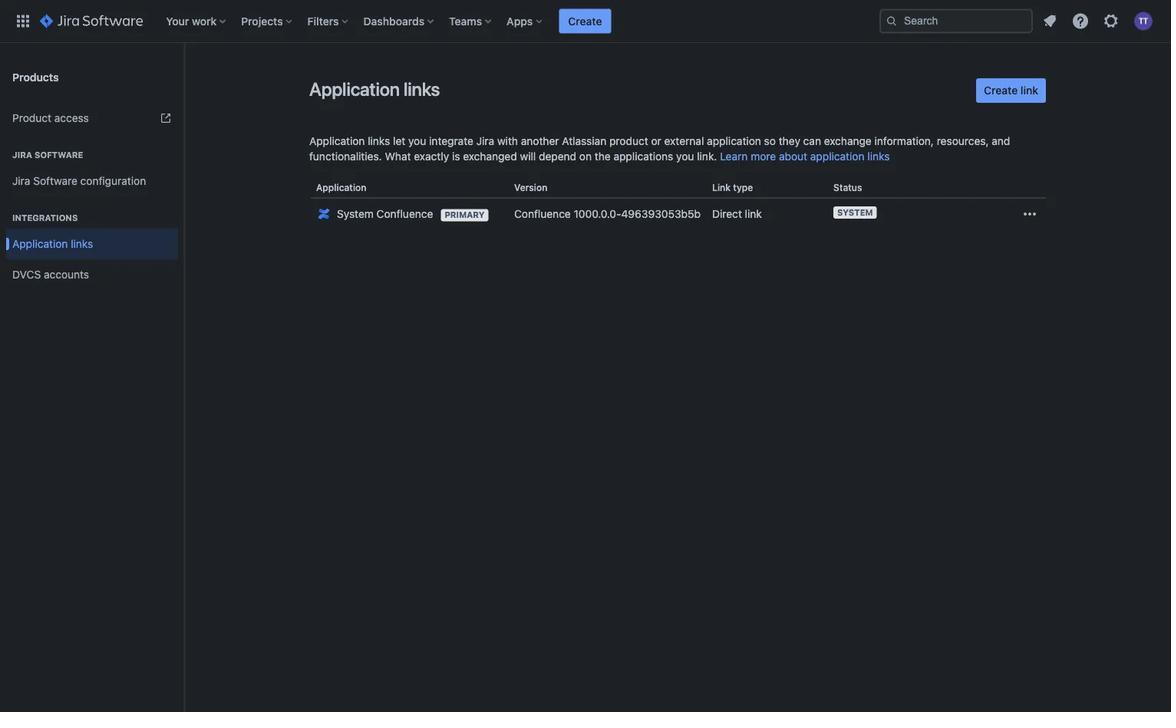 Task type: vqa. For each thing, say whether or not it's contained in the screenshot.
Application
yes



Task type: locate. For each thing, give the bounding box(es) containing it.
software inside jira software configuration link
[[33, 175, 77, 187]]

confluence down version
[[515, 208, 571, 221]]

application
[[707, 135, 762, 147], [811, 150, 865, 163]]

software
[[35, 150, 83, 160], [33, 175, 77, 187]]

exchanged
[[463, 150, 517, 163]]

create right apps dropdown button
[[569, 15, 602, 27]]

resources,
[[938, 135, 990, 147]]

Search field
[[880, 9, 1034, 33]]

jira for jira software
[[12, 150, 32, 160]]

0 horizontal spatial create
[[569, 15, 602, 27]]

1 system from the left
[[838, 207, 874, 217]]

create up and
[[985, 84, 1019, 97]]

link.
[[698, 150, 718, 163]]

dvcs
[[12, 268, 41, 281]]

integrate
[[429, 135, 474, 147]]

0 horizontal spatial confluence
[[377, 208, 433, 221]]

application links down integrations on the left top of the page
[[12, 238, 93, 250]]

direct
[[713, 208, 743, 221]]

application links up let
[[310, 78, 440, 100]]

you right let
[[409, 135, 427, 147]]

product access link
[[6, 103, 178, 134]]

system inside dropdown button
[[838, 207, 874, 217]]

jira
[[477, 135, 495, 147], [12, 150, 32, 160], [12, 175, 30, 187]]

learn
[[721, 150, 748, 163]]

applications
[[614, 150, 674, 163]]

1 vertical spatial application links
[[12, 238, 93, 250]]

confluence
[[377, 208, 433, 221], [515, 208, 571, 221]]

depend
[[539, 150, 577, 163]]

0 vertical spatial jira
[[477, 135, 495, 147]]

application down exchange
[[811, 150, 865, 163]]

1 horizontal spatial system
[[838, 207, 874, 217]]

0 vertical spatial software
[[35, 150, 83, 160]]

help image
[[1072, 12, 1091, 30]]

1 horizontal spatial application
[[811, 150, 865, 163]]

create inside primary element
[[569, 15, 602, 27]]

1 horizontal spatial link
[[1021, 84, 1039, 97]]

banner
[[0, 0, 1172, 43]]

small image
[[1025, 208, 1037, 221]]

exchange
[[825, 135, 872, 147]]

more
[[751, 150, 777, 163]]

0 horizontal spatial application
[[707, 135, 762, 147]]

application inside application links link
[[12, 238, 68, 250]]

dashboards
[[364, 15, 425, 27]]

1 vertical spatial application
[[811, 150, 865, 163]]

1 horizontal spatial you
[[677, 150, 695, 163]]

primary
[[445, 210, 485, 220]]

software down jira software
[[33, 175, 77, 187]]

software for jira software configuration
[[33, 175, 77, 187]]

2 vertical spatial jira
[[12, 175, 30, 187]]

projects button
[[237, 9, 298, 33]]

information,
[[875, 135, 935, 147]]

jira down product
[[12, 150, 32, 160]]

2 system from the left
[[337, 208, 374, 221]]

software up jira software configuration at the left of the page
[[35, 150, 83, 160]]

is
[[452, 150, 460, 163]]

link for direct link
[[746, 208, 763, 221]]

your
[[166, 15, 189, 27]]

link
[[1021, 84, 1039, 97], [746, 208, 763, 221]]

atlassian
[[562, 135, 607, 147]]

links left let
[[368, 135, 390, 147]]

1 horizontal spatial confluence
[[515, 208, 571, 221]]

confluence down what on the left top of page
[[377, 208, 433, 221]]

product access
[[12, 112, 89, 124]]

0 horizontal spatial application links
[[12, 238, 93, 250]]

1 horizontal spatial create
[[985, 84, 1019, 97]]

application
[[310, 78, 400, 100], [310, 135, 365, 147], [316, 182, 367, 193], [12, 238, 68, 250]]

links
[[404, 78, 440, 100], [368, 135, 390, 147], [868, 150, 890, 163], [71, 238, 93, 250]]

create for create
[[569, 15, 602, 27]]

system confluence
[[337, 208, 433, 221]]

access
[[54, 112, 89, 124]]

1 vertical spatial jira
[[12, 150, 32, 160]]

links up "dvcs accounts" link
[[71, 238, 93, 250]]

jira inside "application links let you integrate jira with another atlassian product or external application so they can exchange information, resources, and functionalities. what exactly is exchanged will depend on the applications you link."
[[477, 135, 495, 147]]

0 vertical spatial application
[[707, 135, 762, 147]]

0 horizontal spatial link
[[746, 208, 763, 221]]

primary element
[[9, 0, 880, 43]]

0 vertical spatial you
[[409, 135, 427, 147]]

let
[[393, 135, 406, 147]]

link for create link
[[1021, 84, 1039, 97]]

0 vertical spatial link
[[1021, 84, 1039, 97]]

application links let you integrate jira with another atlassian product or external application so they can exchange information, resources, and functionalities. what exactly is exchanged will depend on the applications you link.
[[310, 135, 1011, 163]]

system button
[[834, 207, 878, 219]]

create
[[569, 15, 602, 27], [985, 84, 1019, 97]]

system right system confluence image
[[337, 208, 374, 221]]

0 vertical spatial create
[[569, 15, 602, 27]]

settings image
[[1103, 12, 1121, 30]]

sidebar navigation image
[[167, 61, 201, 92]]

jira down jira software
[[12, 175, 30, 187]]

your profile and settings image
[[1135, 12, 1154, 30]]

create for create link
[[985, 84, 1019, 97]]

learn more about application links
[[721, 150, 890, 163]]

and
[[993, 135, 1011, 147]]

you
[[409, 135, 427, 147], [677, 150, 695, 163]]

jira up exchanged
[[477, 135, 495, 147]]

dashboards button
[[359, 9, 440, 33]]

with
[[498, 135, 518, 147]]

application up learn on the top right of the page
[[707, 135, 762, 147]]

1 vertical spatial you
[[677, 150, 695, 163]]

you down external
[[677, 150, 695, 163]]

projects
[[241, 15, 283, 27]]

jira software
[[12, 150, 83, 160]]

jira software image
[[40, 12, 143, 30], [40, 12, 143, 30]]

will
[[520, 150, 536, 163]]

jira software configuration link
[[6, 166, 178, 197]]

system
[[838, 207, 874, 217], [337, 208, 374, 221]]

1 vertical spatial link
[[746, 208, 763, 221]]

type
[[734, 182, 754, 193]]

configuration
[[80, 175, 146, 187]]

0 horizontal spatial system
[[337, 208, 374, 221]]

application links
[[310, 78, 440, 100], [12, 238, 93, 250]]

0 horizontal spatial you
[[409, 135, 427, 147]]

1 vertical spatial software
[[33, 175, 77, 187]]

1 vertical spatial create
[[985, 84, 1019, 97]]

system down "status"
[[838, 207, 874, 217]]

filters button
[[303, 9, 354, 33]]

link inside button
[[1021, 84, 1039, 97]]

create link
[[985, 84, 1039, 97]]

0 vertical spatial application links
[[310, 78, 440, 100]]



Task type: describe. For each thing, give the bounding box(es) containing it.
links inside application links link
[[71, 238, 93, 250]]

on
[[580, 150, 592, 163]]

1 confluence from the left
[[377, 208, 433, 221]]

create button
[[559, 9, 612, 33]]

links down information,
[[868, 150, 890, 163]]

so
[[765, 135, 776, 147]]

your work button
[[161, 9, 232, 33]]

application links inside integrations 'group'
[[12, 238, 93, 250]]

application inside "application links let you integrate jira with another atlassian product or external application so they can exchange information, resources, and functionalities. what exactly is exchanged will depend on the applications you link."
[[707, 135, 762, 147]]

integrations group
[[6, 197, 178, 295]]

or
[[652, 135, 662, 147]]

about
[[780, 150, 808, 163]]

search image
[[886, 15, 899, 27]]

external
[[665, 135, 705, 147]]

another
[[521, 135, 560, 147]]

teams
[[449, 15, 482, 27]]

what
[[385, 150, 411, 163]]

link type
[[713, 182, 754, 193]]

links up let
[[404, 78, 440, 100]]

apps button
[[502, 9, 549, 33]]

application links link
[[6, 229, 178, 260]]

banner containing your work
[[0, 0, 1172, 43]]

create link button
[[977, 78, 1047, 103]]

notifications image
[[1041, 12, 1060, 30]]

system confluence image
[[316, 207, 332, 222]]

the
[[595, 150, 611, 163]]

direct link
[[713, 208, 763, 221]]

2 confluence from the left
[[515, 208, 571, 221]]

software for jira software
[[35, 150, 83, 160]]

work
[[192, 15, 217, 27]]

jira for jira software configuration
[[12, 175, 30, 187]]

filters
[[308, 15, 339, 27]]

functionalities.
[[310, 150, 382, 163]]

1000.0.0-
[[574, 208, 622, 221]]

product
[[12, 112, 52, 124]]

product
[[610, 135, 649, 147]]

confluence 1000.0.0-496393053b5b
[[515, 208, 701, 221]]

jira software group
[[6, 134, 178, 201]]

link
[[713, 182, 731, 193]]

teams button
[[445, 9, 498, 33]]

system for system
[[838, 207, 874, 217]]

system for system confluence
[[337, 208, 374, 221]]

appswitcher icon image
[[14, 12, 32, 30]]

dvcs accounts
[[12, 268, 89, 281]]

can
[[804, 135, 822, 147]]

1 horizontal spatial application links
[[310, 78, 440, 100]]

your work
[[166, 15, 217, 27]]

apps
[[507, 15, 533, 27]]

accounts
[[44, 268, 89, 281]]

jira software configuration
[[12, 175, 146, 187]]

version
[[515, 182, 548, 193]]

application inside "application links let you integrate jira with another atlassian product or external application so they can exchange information, resources, and functionalities. what exactly is exchanged will depend on the applications you link."
[[310, 135, 365, 147]]

they
[[779, 135, 801, 147]]

496393053b5b
[[622, 208, 701, 221]]

exactly
[[414, 150, 449, 163]]

dvcs accounts link
[[6, 260, 178, 290]]

links inside "application links let you integrate jira with another atlassian product or external application so they can exchange information, resources, and functionalities. what exactly is exchanged will depend on the applications you link."
[[368, 135, 390, 147]]

status
[[834, 182, 863, 193]]

products
[[12, 70, 59, 83]]

integrations
[[12, 213, 78, 223]]

learn more about application links link
[[721, 150, 890, 163]]



